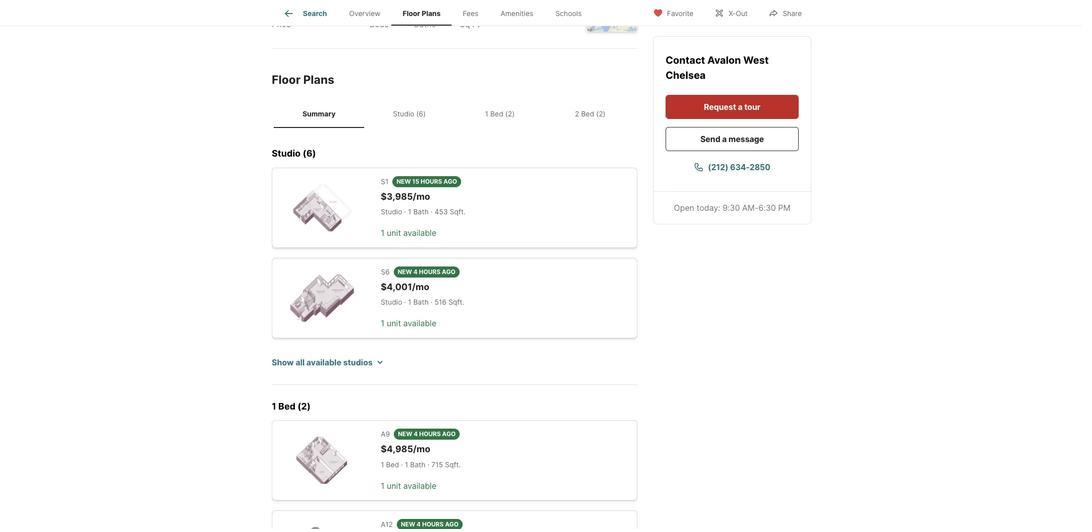 Task type: vqa. For each thing, say whether or not it's contained in the screenshot.
"1"
yes



Task type: locate. For each thing, give the bounding box(es) containing it.
0 vertical spatial sqft.
[[450, 208, 466, 216]]

1 vertical spatial 1 unit available
[[381, 319, 437, 329]]

hours up $4,001/mo
[[419, 268, 441, 276]]

2 vertical spatial 1 unit available
[[381, 481, 437, 491]]

0 vertical spatial 1 unit available
[[381, 228, 437, 238]]

floor plans up baths
[[403, 9, 441, 18]]

floor
[[403, 9, 420, 18], [272, 73, 301, 87]]

message
[[729, 134, 764, 144]]

1,247
[[488, 3, 519, 17]]

1 unit available for $3,985/mo
[[381, 228, 437, 238]]

available down studio · 1 bath · 516 sqft.
[[403, 319, 437, 329]]

new 4 hours ago up the $4,985/mo
[[398, 431, 456, 438]]

0 horizontal spatial (6)
[[303, 148, 316, 159]]

0 vertical spatial new 4 hours ago
[[398, 268, 456, 276]]

a inside 'button'
[[722, 134, 727, 144]]

1 vertical spatial floor
[[272, 73, 301, 87]]

0 vertical spatial floor
[[403, 9, 420, 18]]

(2) for 2 bed (2) "tab"
[[596, 109, 606, 118]]

floor plans
[[403, 9, 441, 18], [272, 73, 334, 87]]

unit down studio · 1 bath · 516 sqft.
[[387, 319, 401, 329]]

send
[[701, 134, 721, 144]]

2 1 unit available from the top
[[381, 319, 437, 329]]

516
[[435, 298, 447, 307]]

0 vertical spatial (6)
[[416, 109, 426, 118]]

open
[[674, 203, 695, 213]]

2 tab list from the top
[[272, 99, 638, 128]]

hours
[[421, 178, 442, 185], [419, 268, 441, 276], [419, 431, 441, 438], [422, 521, 444, 529]]

0 vertical spatial plans
[[422, 9, 441, 18]]

share
[[783, 9, 802, 17]]

request
[[704, 102, 736, 112]]

0 horizontal spatial studio (6)
[[272, 148, 316, 159]]

2 vertical spatial 4
[[417, 521, 421, 529]]

request a tour button
[[666, 95, 799, 119]]

unit down studio · 1 bath · 453 sqft.
[[387, 228, 401, 238]]

floor up baths
[[403, 9, 420, 18]]

plans up baths
[[422, 9, 441, 18]]

1-2 baths
[[414, 3, 436, 29]]

1
[[485, 109, 488, 118], [408, 208, 411, 216], [381, 228, 385, 238], [408, 298, 411, 307], [381, 319, 385, 329], [272, 401, 276, 412], [381, 461, 384, 469], [405, 461, 408, 469], [381, 481, 385, 491]]

1 horizontal spatial a
[[738, 102, 743, 112]]

(2)
[[505, 109, 515, 118], [596, 109, 606, 118], [298, 401, 311, 412]]

a left tour
[[738, 102, 743, 112]]

1 horizontal spatial 2
[[425, 3, 432, 17]]

bed
[[490, 109, 503, 118], [581, 109, 594, 118], [278, 401, 296, 412], [386, 461, 399, 469]]

0 horizontal spatial plans
[[303, 73, 334, 87]]

1 unit from the top
[[387, 228, 401, 238]]

4
[[414, 268, 418, 276], [414, 431, 418, 438], [417, 521, 421, 529]]

2 unit from the top
[[387, 319, 401, 329]]

schools
[[556, 9, 582, 18]]

sqft. right 453
[[450, 208, 466, 216]]

bath left 715
[[410, 461, 426, 469]]

2 for 1-
[[425, 3, 432, 17]]

634-
[[730, 162, 750, 172]]

available
[[403, 228, 437, 238], [403, 319, 437, 329], [307, 358, 341, 368], [403, 481, 437, 491]]

1 unit available down studio · 1 bath · 453 sqft.
[[381, 228, 437, 238]]

a9
[[381, 430, 390, 439]]

0 vertical spatial floor plans
[[403, 9, 441, 18]]

studio (6)
[[393, 109, 426, 118], [272, 148, 316, 159]]

· down $4,001/mo
[[404, 298, 406, 307]]

1 vertical spatial sqft.
[[449, 298, 464, 307]]

3 1 unit available from the top
[[381, 481, 437, 491]]

715
[[432, 461, 443, 469]]

0 vertical spatial a
[[738, 102, 743, 112]]

1 vertical spatial (6)
[[303, 148, 316, 159]]

1 horizontal spatial floor plans
[[403, 9, 441, 18]]

0 vertical spatial tab list
[[272, 0, 601, 26]]

bath left 516
[[413, 298, 429, 307]]

a right send
[[722, 134, 727, 144]]

new
[[397, 178, 411, 185], [398, 268, 412, 276], [398, 431, 412, 438], [401, 521, 415, 529]]

a for send
[[722, 134, 727, 144]]

amenities
[[501, 9, 533, 18]]

unit
[[387, 228, 401, 238], [387, 319, 401, 329], [387, 481, 401, 491]]

(212) 634-2850 button
[[666, 155, 799, 179]]

plans
[[422, 9, 441, 18], [303, 73, 334, 87]]

available down 1 bed · 1 bath · 715 sqft.
[[403, 481, 437, 491]]

show
[[272, 358, 294, 368]]

new up the $4,985/mo
[[398, 431, 412, 438]]

1 1 unit available from the top
[[381, 228, 437, 238]]

available right all
[[307, 358, 341, 368]]

0 horizontal spatial 2
[[383, 3, 390, 17]]

1 vertical spatial a
[[722, 134, 727, 144]]

$4,001/mo
[[381, 282, 430, 292]]

hours right the 15 in the top left of the page
[[421, 178, 442, 185]]

sqft. right 715
[[445, 461, 461, 469]]

ago
[[444, 178, 457, 185], [442, 268, 456, 276], [442, 431, 456, 438], [445, 521, 459, 529]]

1 vertical spatial plans
[[303, 73, 334, 87]]

1 horizontal spatial (2)
[[505, 109, 515, 118]]

2
[[383, 3, 390, 17], [425, 3, 432, 17], [575, 109, 579, 118]]

2 inside 1-2 baths
[[425, 3, 432, 17]]

studios
[[343, 358, 373, 368]]

4 up $4,001/mo
[[414, 268, 418, 276]]

plans inside floor plans tab
[[422, 9, 441, 18]]

0 horizontal spatial floor plans
[[272, 73, 334, 87]]

floor inside tab
[[403, 9, 420, 18]]

2 inside 0-2 beds
[[383, 3, 390, 17]]

1 vertical spatial 4
[[414, 431, 418, 438]]

$3,985+ /mo price
[[272, 3, 346, 29]]

new 4 hours ago right a12
[[401, 521, 459, 529]]

0-
[[370, 3, 383, 17]]

new for $4,985/mo
[[398, 431, 412, 438]]

new left the 15 in the top left of the page
[[397, 178, 411, 185]]

bath left 453
[[413, 208, 429, 216]]

2 vertical spatial unit
[[387, 481, 401, 491]]

studio · 1 bath · 516 sqft.
[[381, 298, 464, 307]]

0 vertical spatial unit
[[387, 228, 401, 238]]

new 4 hours ago
[[398, 268, 456, 276], [398, 431, 456, 438], [401, 521, 459, 529]]

0 vertical spatial 4
[[414, 268, 418, 276]]

· left 715
[[428, 461, 430, 469]]

pm
[[778, 203, 791, 213]]

ago for $4,001/mo
[[442, 268, 456, 276]]

1 tab list from the top
[[272, 0, 601, 26]]

sqft. for $3,985/mo
[[450, 208, 466, 216]]

hours right a12
[[422, 521, 444, 529]]

(2) inside "tab"
[[596, 109, 606, 118]]

new 4 hours ago up $4,001/mo
[[398, 268, 456, 276]]

floor plans inside tab
[[403, 9, 441, 18]]

send a message
[[701, 134, 764, 144]]

453-1,247 sq ft
[[460, 3, 519, 29]]

1 vertical spatial unit
[[387, 319, 401, 329]]

1 vertical spatial tab list
[[272, 99, 638, 128]]

1 bed · 1 bath · 715 sqft.
[[381, 461, 461, 469]]

hours for $4,001/mo
[[419, 268, 441, 276]]

new for $4,001/mo
[[398, 268, 412, 276]]

sqft.
[[450, 208, 466, 216], [449, 298, 464, 307], [445, 461, 461, 469]]

0 vertical spatial studio (6)
[[393, 109, 426, 118]]

west
[[744, 54, 769, 66]]

floor plans tab
[[392, 2, 452, 26]]

new up $4,001/mo
[[398, 268, 412, 276]]

1 horizontal spatial (6)
[[416, 109, 426, 118]]

(212)
[[708, 162, 729, 172]]

1 unit available
[[381, 228, 437, 238], [381, 319, 437, 329], [381, 481, 437, 491]]

available for $3,985/mo
[[403, 228, 437, 238]]

overview tab
[[338, 2, 392, 26]]

summary
[[303, 109, 336, 118]]

new 15 hours ago
[[397, 178, 457, 185]]

2 horizontal spatial (2)
[[596, 109, 606, 118]]

1 unit available down studio · 1 bath · 516 sqft.
[[381, 319, 437, 329]]

avalon west chelsea
[[666, 54, 769, 81]]

9:30
[[723, 203, 740, 213]]

·
[[404, 208, 406, 216], [431, 208, 433, 216], [404, 298, 406, 307], [431, 298, 433, 307], [401, 461, 403, 469], [428, 461, 430, 469]]

hours up the $4,985/mo
[[419, 431, 441, 438]]

1 vertical spatial bath
[[413, 298, 429, 307]]

summary tab
[[274, 101, 364, 126]]

1 unit available down 1 bed · 1 bath · 715 sqft.
[[381, 481, 437, 491]]

0 vertical spatial 1 bed (2)
[[485, 109, 515, 118]]

0 horizontal spatial floor
[[272, 73, 301, 87]]

studio · 1 bath · 453 sqft.
[[381, 208, 466, 216]]

out
[[736, 9, 748, 17]]

1 unit available for $4,001/mo
[[381, 319, 437, 329]]

studio (6) tab
[[364, 101, 455, 126]]

x-out
[[729, 9, 748, 17]]

(6)
[[416, 109, 426, 118], [303, 148, 316, 159]]

fees tab
[[452, 2, 490, 26]]

unit down 1 bed · 1 bath · 715 sqft.
[[387, 481, 401, 491]]

amenities tab
[[490, 2, 545, 26]]

1 unit available for $4,985/mo
[[381, 481, 437, 491]]

bath for $4,001/mo
[[413, 298, 429, 307]]

studio
[[393, 109, 414, 118], [272, 148, 301, 159], [381, 208, 402, 216], [381, 298, 402, 307]]

bath
[[413, 208, 429, 216], [413, 298, 429, 307], [410, 461, 426, 469]]

s1 image
[[288, 184, 357, 232]]

floor plans up summary
[[272, 73, 334, 87]]

1 horizontal spatial 1 bed (2)
[[485, 109, 515, 118]]

3 unit from the top
[[387, 481, 401, 491]]

2 horizontal spatial 2
[[575, 109, 579, 118]]

2850
[[750, 162, 771, 172]]

a
[[738, 102, 743, 112], [722, 134, 727, 144]]

tab list
[[272, 0, 601, 26], [272, 99, 638, 128]]

chelsea
[[666, 69, 706, 81]]

(2) for 1 bed (2) tab
[[505, 109, 515, 118]]

1 vertical spatial 1 bed (2)
[[272, 401, 311, 412]]

0 vertical spatial bath
[[413, 208, 429, 216]]

available down studio · 1 bath · 453 sqft.
[[403, 228, 437, 238]]

1 vertical spatial new 4 hours ago
[[398, 431, 456, 438]]

1 horizontal spatial floor
[[403, 9, 420, 18]]

1 inside tab
[[485, 109, 488, 118]]

baths
[[414, 19, 436, 29]]

2 bed (2) tab
[[545, 101, 636, 126]]

sqft. right 516
[[449, 298, 464, 307]]

1 horizontal spatial plans
[[422, 9, 441, 18]]

favorite
[[667, 9, 694, 17]]

1 horizontal spatial studio (6)
[[393, 109, 426, 118]]

floor up summary tab
[[272, 73, 301, 87]]

map entry image
[[587, 0, 637, 32]]

plans up summary
[[303, 73, 334, 87]]

(2) inside tab
[[505, 109, 515, 118]]

1 vertical spatial studio (6)
[[272, 148, 316, 159]]

search
[[303, 9, 327, 18]]

1 bed (2) tab
[[455, 101, 545, 126]]

4 up the $4,985/mo
[[414, 431, 418, 438]]

available for $4,985/mo
[[403, 481, 437, 491]]

4 right a12
[[417, 521, 421, 529]]

overview
[[349, 9, 381, 18]]

$3,985+
[[272, 3, 321, 17]]

send a message button
[[666, 127, 799, 151]]

a inside button
[[738, 102, 743, 112]]

tab list containing summary
[[272, 99, 638, 128]]

1 bed (2)
[[485, 109, 515, 118], [272, 401, 311, 412]]

0 horizontal spatial a
[[722, 134, 727, 144]]



Task type: describe. For each thing, give the bounding box(es) containing it.
beds
[[370, 19, 389, 29]]

unit for $3,985/mo
[[387, 228, 401, 238]]

sqft. for $4,001/mo
[[449, 298, 464, 307]]

share button
[[760, 2, 811, 23]]

· left 516
[[431, 298, 433, 307]]

453
[[435, 208, 448, 216]]

s6 image
[[288, 275, 357, 322]]

/mo
[[323, 3, 346, 17]]

s6
[[381, 268, 390, 276]]

fees
[[463, 9, 479, 18]]

avalon
[[708, 54, 741, 66]]

tour
[[745, 102, 761, 112]]

bed inside tab
[[490, 109, 503, 118]]

bed inside "tab"
[[581, 109, 594, 118]]

2 inside "tab"
[[575, 109, 579, 118]]

open today: 9:30 am-6:30 pm
[[674, 203, 791, 213]]

studio (6) inside tab
[[393, 109, 426, 118]]

0 horizontal spatial (2)
[[298, 401, 311, 412]]

available for $4,001/mo
[[403, 319, 437, 329]]

6:30
[[759, 203, 776, 213]]

· left 453
[[431, 208, 433, 216]]

show all available studios button
[[272, 357, 383, 369]]

4 for $4,001/mo
[[414, 268, 418, 276]]

· down $3,985/mo
[[404, 208, 406, 216]]

new 4 hours ago for $4,985/mo
[[398, 431, 456, 438]]

hours for $4,985/mo
[[419, 431, 441, 438]]

new right a12
[[401, 521, 415, 529]]

1 bed (2) inside tab
[[485, 109, 515, 118]]

x-
[[729, 9, 736, 17]]

a9 image
[[288, 437, 357, 485]]

price
[[272, 19, 291, 29]]

tab list containing search
[[272, 0, 601, 26]]

request a tour
[[704, 102, 761, 112]]

ft
[[472, 19, 480, 29]]

show all available studios
[[272, 358, 373, 368]]

a12
[[381, 521, 393, 529]]

2 vertical spatial new 4 hours ago
[[401, 521, 459, 529]]

2 vertical spatial bath
[[410, 461, 426, 469]]

1 vertical spatial floor plans
[[272, 73, 334, 87]]

today:
[[697, 203, 721, 213]]

ago for $3,985/mo
[[444, 178, 457, 185]]

0 horizontal spatial 1 bed (2)
[[272, 401, 311, 412]]

search link
[[283, 8, 327, 20]]

available inside dropdown button
[[307, 358, 341, 368]]

hours for $3,985/mo
[[421, 178, 442, 185]]

unit for $4,001/mo
[[387, 319, 401, 329]]

$4,985/mo
[[381, 444, 431, 455]]

4 for $4,985/mo
[[414, 431, 418, 438]]

a12 image
[[288, 528, 357, 530]]

0-2 beds
[[370, 3, 390, 29]]

2 for 0-
[[383, 3, 390, 17]]

new for $3,985/mo
[[397, 178, 411, 185]]

$3,985/mo
[[381, 191, 430, 202]]

all
[[296, 358, 305, 368]]

schools tab
[[545, 2, 593, 26]]

favorite button
[[645, 2, 702, 23]]

453-
[[460, 3, 488, 17]]

studio inside tab
[[393, 109, 414, 118]]

am-
[[742, 203, 759, 213]]

2 bed (2)
[[575, 109, 606, 118]]

(212) 634-2850 link
[[666, 155, 799, 179]]

ago for $4,985/mo
[[442, 431, 456, 438]]

2 vertical spatial sqft.
[[445, 461, 461, 469]]

(6) inside the studio (6) tab
[[416, 109, 426, 118]]

sq
[[460, 19, 470, 29]]

(212) 634-2850
[[708, 162, 771, 172]]

unit for $4,985/mo
[[387, 481, 401, 491]]

x-out button
[[706, 2, 756, 23]]

bath for $3,985/mo
[[413, 208, 429, 216]]

s1
[[381, 177, 389, 186]]

1-
[[414, 3, 425, 17]]

new 4 hours ago for $4,001/mo
[[398, 268, 456, 276]]

· down the $4,985/mo
[[401, 461, 403, 469]]

a for request
[[738, 102, 743, 112]]

15
[[412, 178, 419, 185]]

contact
[[666, 54, 708, 66]]



